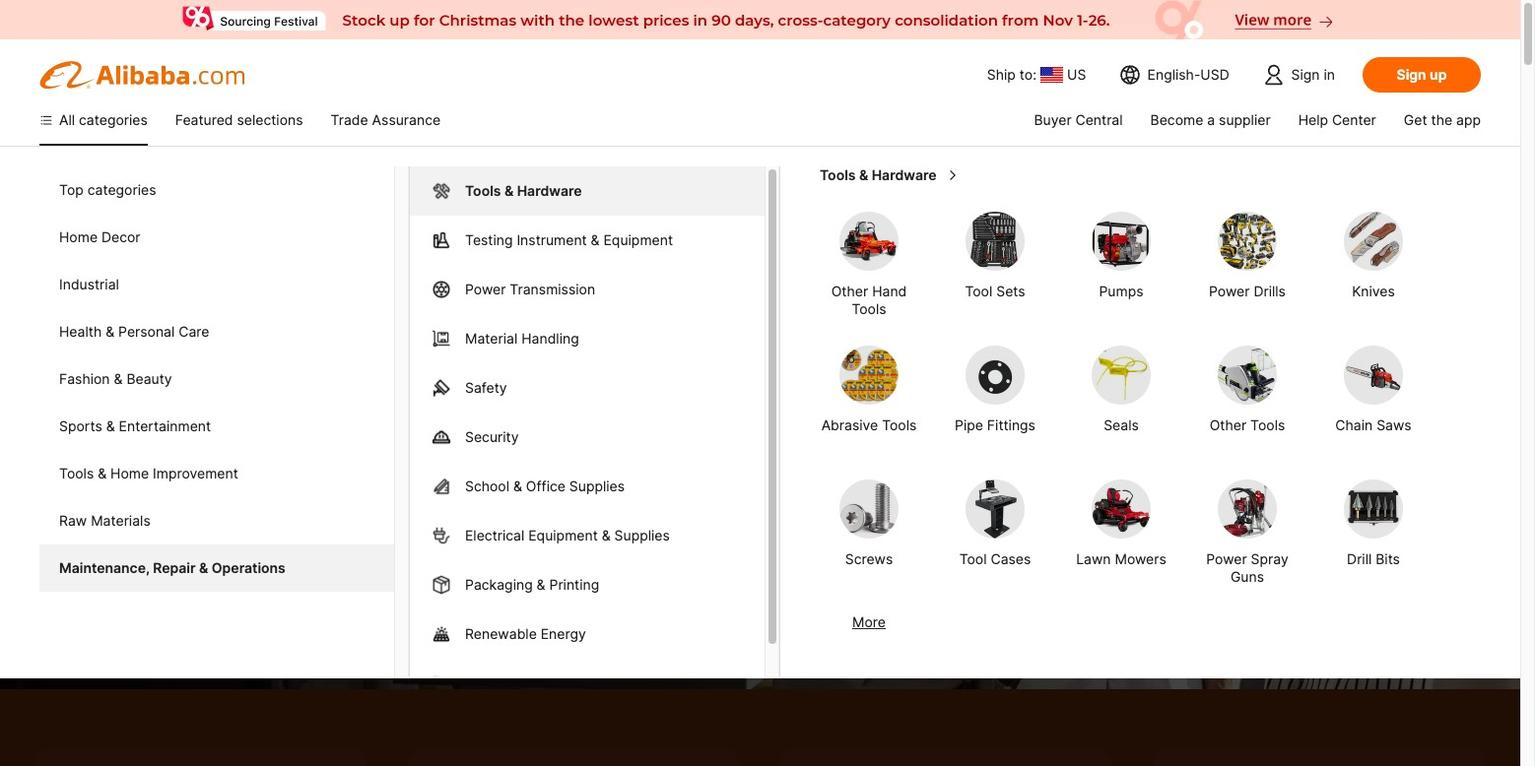 Task type: locate. For each thing, give the bounding box(es) containing it.
2 tools & hardware link from the left
[[820, 167, 1481, 184]]

environment
[[465, 675, 546, 692]]

tool for tool sets
[[965, 283, 993, 300]]

knives
[[1352, 283, 1395, 300]]

safety
[[465, 379, 507, 396]]

&
[[859, 167, 868, 183], [504, 182, 514, 199], [591, 232, 600, 248], [106, 323, 114, 340], [114, 371, 123, 387], [106, 418, 115, 435], [98, 465, 107, 482], [513, 478, 522, 495], [602, 527, 611, 544], [199, 560, 208, 576], [537, 576, 546, 593]]

supplies down security link
[[569, 478, 625, 495]]

fashion
[[59, 371, 110, 387]]

industrial
[[59, 276, 119, 293]]

0 vertical spatial categories
[[79, 111, 148, 128]]

help center
[[1298, 111, 1377, 128]]

power left the drills
[[1209, 283, 1250, 300]]

categories for top categories
[[87, 181, 156, 198]]

sign
[[1292, 66, 1320, 83], [1397, 66, 1427, 83]]

other inside other hand tools
[[831, 283, 868, 300]]

english-usd
[[1148, 66, 1230, 83]]

0 horizontal spatial sign
[[1292, 66, 1320, 83]]

1 vertical spatial other
[[1210, 417, 1247, 434]]

more
[[852, 614, 886, 631]]

improvement
[[153, 465, 238, 482]]

categories up decor
[[87, 181, 156, 198]]

tools & hardware up "instrument"
[[465, 182, 582, 199]]

electrical
[[465, 527, 525, 544]]

sign up
[[1397, 66, 1447, 83]]

power spray guns
[[1206, 551, 1289, 585]]

power transmission
[[465, 281, 595, 298]]

maintenance, repair & operations
[[59, 560, 286, 576]]

1 horizontal spatial home
[[110, 465, 149, 482]]

platform
[[51, 364, 285, 433]]

global
[[391, 364, 560, 433]]

power down testing
[[465, 281, 506, 298]]

tool sets link
[[946, 212, 1045, 318]]

tools right abrasive
[[882, 417, 917, 434]]

electrical equipment & supplies link
[[410, 511, 765, 561]]

& up raw materials
[[98, 465, 107, 482]]

handling
[[521, 330, 579, 347]]

0 horizontal spatial equipment
[[528, 527, 598, 544]]

1 vertical spatial tool
[[959, 551, 987, 568]]

pipe
[[955, 417, 983, 434]]

sign left in
[[1292, 66, 1320, 83]]

tools & hardware link down "become"
[[820, 167, 1481, 184]]

in
[[1324, 66, 1335, 83]]

tools inside 'link'
[[882, 417, 917, 434]]

0 vertical spatial tool
[[965, 283, 993, 300]]

all categories
[[59, 111, 148, 128]]

hardware up other hand tools link
[[872, 167, 937, 183]]

1 vertical spatial equipment
[[528, 527, 598, 544]]

home down "sports & entertainment"
[[110, 465, 149, 482]]

supplies up jewelry link
[[614, 527, 670, 544]]

supplies for school & office supplies
[[569, 478, 625, 495]]

screws link
[[820, 480, 918, 586]]

0 horizontal spatial hardware
[[517, 182, 582, 199]]

drill bits link
[[1324, 480, 1423, 586]]

& right sports at the bottom of the page
[[106, 418, 115, 435]]

tools
[[820, 167, 856, 183], [465, 182, 501, 199], [852, 301, 887, 317], [882, 417, 917, 434], [1251, 417, 1285, 434], [59, 465, 94, 482]]

tools down hand
[[852, 301, 887, 317]]

center
[[1332, 111, 1377, 128]]

chain saws link
[[1324, 346, 1423, 452]]

other tools link
[[1198, 346, 1297, 452]]

frequently searched:
[[51, 559, 208, 578]]

jewelry
[[554, 561, 601, 577]]

power inside the power spray guns
[[1206, 551, 1247, 568]]

the
[[51, 295, 157, 364]]

electrical equipment & supplies
[[465, 527, 670, 544]]

shoes
[[283, 561, 322, 577]]

material handling
[[465, 330, 579, 347]]

equipment up jewelry link
[[528, 527, 598, 544]]

central
[[1076, 111, 1123, 128]]

other hand tools link
[[820, 212, 918, 318]]

sign in
[[1292, 66, 1335, 83]]

0 horizontal spatial other
[[831, 283, 868, 300]]

0 vertical spatial home
[[59, 229, 98, 245]]

1 horizontal spatial equipment
[[604, 232, 673, 248]]

0 horizontal spatial tools & hardware link
[[410, 167, 765, 216]]

spray
[[1251, 551, 1289, 568]]

1 horizontal spatial other
[[1210, 417, 1247, 434]]

packaging
[[465, 576, 533, 593]]

equipment
[[604, 232, 673, 248], [528, 527, 598, 544]]

trade
[[331, 111, 368, 128]]

fittings
[[987, 417, 1036, 434]]

care
[[179, 323, 209, 340]]

more link
[[843, 614, 896, 632]]

0 vertical spatial supplies
[[569, 478, 625, 495]]

1 horizontal spatial tools & hardware
[[820, 167, 937, 183]]

abrasive tools
[[822, 417, 917, 434]]

lawn mowers
[[1076, 551, 1167, 568]]

tool left cases
[[959, 551, 987, 568]]

categories right all
[[79, 111, 148, 128]]

home decor
[[59, 229, 141, 245]]

b2b
[[389, 295, 500, 364]]

2 sign from the left
[[1397, 66, 1427, 83]]

power up guns
[[1206, 551, 1247, 568]]

categories
[[79, 111, 148, 128], [87, 181, 156, 198]]

& up other hand tools link
[[859, 167, 868, 183]]

home left decor
[[59, 229, 98, 245]]

leading
[[172, 295, 375, 364]]

tool left sets
[[965, 283, 993, 300]]

other
[[831, 283, 868, 300], [1210, 417, 1247, 434]]

top categories
[[59, 181, 156, 198]]

drill
[[1347, 551, 1372, 568]]

power for power drills
[[1209, 283, 1250, 300]]

1 sign from the left
[[1292, 66, 1320, 83]]

tools & hardware link up testing instrument & equipment
[[410, 167, 765, 216]]

power for power spray guns
[[1206, 551, 1247, 568]]

supplies
[[569, 478, 625, 495], [614, 527, 670, 544]]

1 vertical spatial categories
[[87, 181, 156, 198]]

nike
[[252, 561, 279, 577]]

tools & hardware up other hand tools link
[[820, 167, 937, 183]]

& right repair
[[199, 560, 208, 576]]

screws
[[845, 551, 893, 568]]

lawn mowers link
[[1072, 480, 1171, 586]]

featured selections
[[175, 111, 303, 128]]

hand
[[872, 283, 907, 300]]

guns
[[1231, 569, 1264, 585]]

printing
[[549, 576, 599, 593]]

supplies for electrical equipment & supplies
[[614, 527, 670, 544]]

english-
[[1148, 66, 1201, 83]]

search
[[747, 482, 800, 502]]

1 horizontal spatial tools & hardware link
[[820, 167, 1481, 184]]

men's clothing link
[[366, 551, 510, 586]]

instrument
[[517, 232, 587, 248]]

0 horizontal spatial tools & hardware
[[465, 182, 582, 199]]

entertainment
[[119, 418, 211, 435]]

1 vertical spatial home
[[110, 465, 149, 482]]

hardware
[[872, 167, 937, 183], [517, 182, 582, 199]]

1 horizontal spatial sign
[[1397, 66, 1427, 83]]

repair
[[153, 560, 196, 576]]

hardware up "instrument"
[[517, 182, 582, 199]]

equipment up power transmission link
[[604, 232, 673, 248]]

1 vertical spatial supplies
[[614, 527, 670, 544]]

seals link
[[1072, 346, 1171, 452]]

& left office
[[513, 478, 522, 495]]

chain
[[1336, 417, 1373, 434]]

school
[[465, 478, 510, 495]]

0 horizontal spatial home
[[59, 229, 98, 245]]

tools up testing
[[465, 182, 501, 199]]

0 vertical spatial other
[[831, 283, 868, 300]]

sign left the up
[[1397, 66, 1427, 83]]

pipe fittings
[[955, 417, 1036, 434]]



Task type: vqa. For each thing, say whether or not it's contained in the screenshot.
Best
no



Task type: describe. For each thing, give the bounding box(es) containing it.
the leading b2b ecommerce platform for global trade
[[51, 295, 840, 433]]

& up testing
[[504, 182, 514, 199]]

1 horizontal spatial hardware
[[872, 167, 937, 183]]

get the app
[[1404, 111, 1481, 128]]

personal
[[118, 323, 175, 340]]

beauty
[[127, 371, 172, 387]]

sets
[[997, 283, 1025, 300]]

sports & entertainment
[[59, 418, 211, 435]]

help
[[1298, 111, 1328, 128]]

frequently
[[51, 559, 130, 578]]

tools inside other hand tools
[[852, 301, 887, 317]]

abrasive tools link
[[820, 346, 918, 452]]

security link
[[410, 413, 765, 462]]

tools & home improvement
[[59, 465, 238, 482]]

become a supplier
[[1151, 111, 1271, 128]]

other for other tools
[[1210, 417, 1247, 434]]

men's
[[391, 561, 429, 577]]

tool cases
[[959, 551, 1031, 568]]

nike shoes link
[[228, 551, 346, 586]]

assurance
[[372, 111, 441, 128]]

trade
[[575, 364, 721, 433]]

tools up raw
[[59, 465, 94, 482]]

all
[[59, 111, 75, 128]]

ecommerce
[[514, 295, 840, 364]]

jewelry link
[[530, 551, 626, 586]]

cases
[[991, 551, 1031, 568]]

categories for all categories
[[79, 111, 148, 128]]

testing instrument & equipment
[[465, 232, 673, 248]]

ship
[[987, 66, 1016, 83]]

packaging & printing
[[465, 576, 599, 593]]

men's clothing
[[391, 561, 485, 577]]

0 vertical spatial equipment
[[604, 232, 673, 248]]

drills
[[1254, 283, 1286, 300]]

power transmission link
[[410, 265, 765, 314]]

other tools
[[1210, 417, 1285, 434]]

transmission
[[510, 281, 595, 298]]

sign for sign up
[[1397, 66, 1427, 83]]

environment link
[[410, 659, 765, 709]]

other hand tools
[[831, 283, 907, 317]]

& up jewelry link
[[602, 527, 611, 544]]

supplier
[[1219, 111, 1271, 128]]

mowers
[[1115, 551, 1167, 568]]

clothing
[[433, 561, 485, 577]]

drill bits
[[1347, 551, 1400, 568]]

chain saws
[[1336, 417, 1412, 434]]

material handling link
[[410, 314, 765, 364]]

other for other hand tools
[[831, 283, 868, 300]]

sign for sign in
[[1292, 66, 1320, 83]]

power spray guns link
[[1198, 480, 1297, 586]]

sports
[[59, 418, 102, 435]]

tool cases link
[[946, 480, 1045, 586]]

top
[[59, 181, 84, 198]]

pumps link
[[1072, 212, 1171, 318]]

maintenance,
[[59, 560, 150, 576]]

safety link
[[410, 364, 765, 413]]

get
[[1404, 111, 1427, 128]]

power drills link
[[1198, 212, 1297, 318]]

& right health
[[106, 323, 114, 340]]

power drills
[[1209, 283, 1286, 300]]

& left printing
[[537, 576, 546, 593]]

materials
[[91, 512, 151, 529]]

renewable energy
[[465, 626, 586, 643]]

raw
[[59, 512, 87, 529]]

tools up other hand tools link
[[820, 167, 856, 183]]

school & office supplies
[[465, 478, 625, 495]]

lawn
[[1076, 551, 1111, 568]]

power for power transmission
[[465, 281, 506, 298]]

saws
[[1377, 417, 1412, 434]]

operations
[[212, 560, 286, 576]]

buyer
[[1034, 111, 1072, 128]]

& left the beauty
[[114, 371, 123, 387]]

tools left chain
[[1251, 417, 1285, 434]]

testing instrument & equipment link
[[410, 216, 765, 265]]

packaging & printing link
[[410, 561, 765, 610]]

a
[[1207, 111, 1215, 128]]

ship to:
[[987, 66, 1037, 83]]

tool for tool cases
[[959, 551, 987, 568]]

knives link
[[1324, 212, 1423, 318]]

testing
[[465, 232, 513, 248]]

1 tools & hardware link from the left
[[410, 167, 765, 216]]

women's clothing text field
[[78, 474, 635, 509]]

& right "instrument"
[[591, 232, 600, 248]]

bits
[[1376, 551, 1400, 568]]

seals
[[1104, 417, 1139, 434]]

usd
[[1201, 66, 1230, 83]]

nike shoes
[[252, 561, 322, 577]]

school & office supplies link
[[410, 462, 765, 511]]

become
[[1151, 111, 1204, 128]]

material
[[465, 330, 518, 347]]

app
[[1457, 111, 1481, 128]]

office
[[526, 478, 566, 495]]



